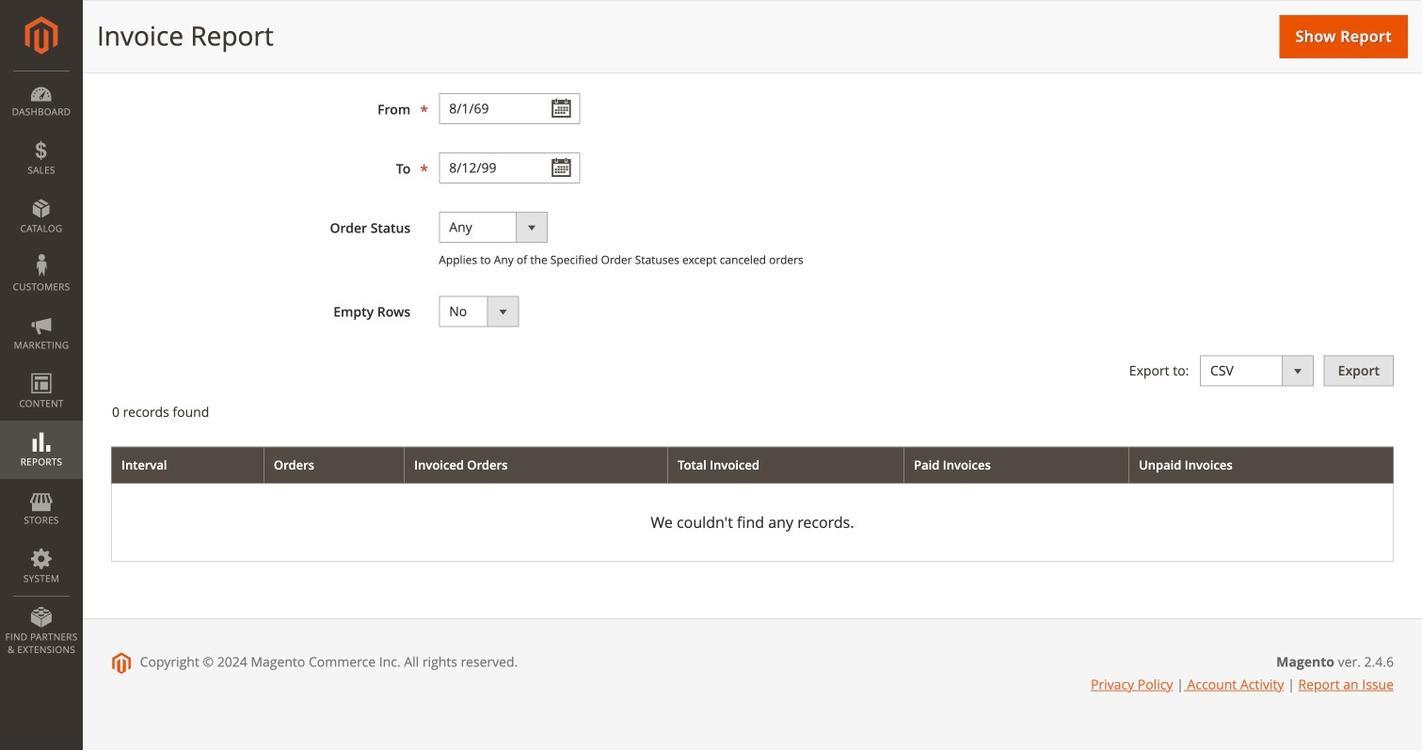 Task type: locate. For each thing, give the bounding box(es) containing it.
menu bar
[[0, 71, 83, 666]]

None text field
[[439, 93, 580, 124], [439, 153, 580, 184], [439, 93, 580, 124], [439, 153, 580, 184]]

magento admin panel image
[[25, 16, 58, 55]]



Task type: vqa. For each thing, say whether or not it's contained in the screenshot.
Tab List
no



